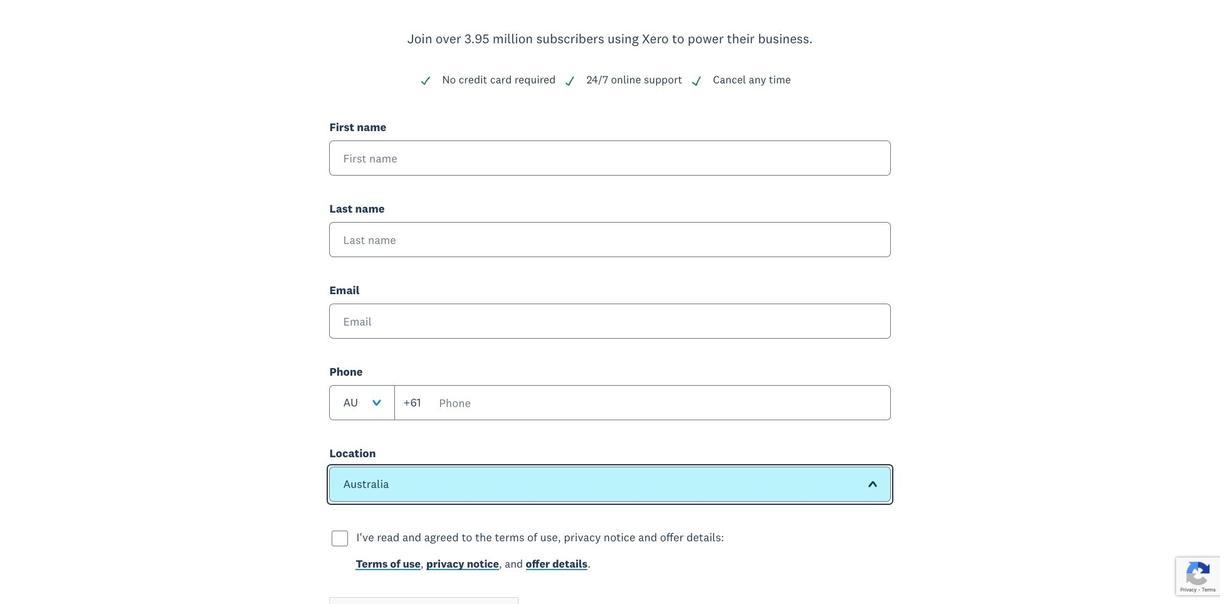 Task type: vqa. For each thing, say whether or not it's contained in the screenshot.
Email EMAIL FIELD
yes



Task type: locate. For each thing, give the bounding box(es) containing it.
Last name text field
[[330, 222, 891, 257]]

Email email field
[[330, 304, 891, 339]]



Task type: describe. For each thing, give the bounding box(es) containing it.
Phone text field
[[395, 385, 891, 420]]

First name text field
[[330, 141, 891, 176]]



